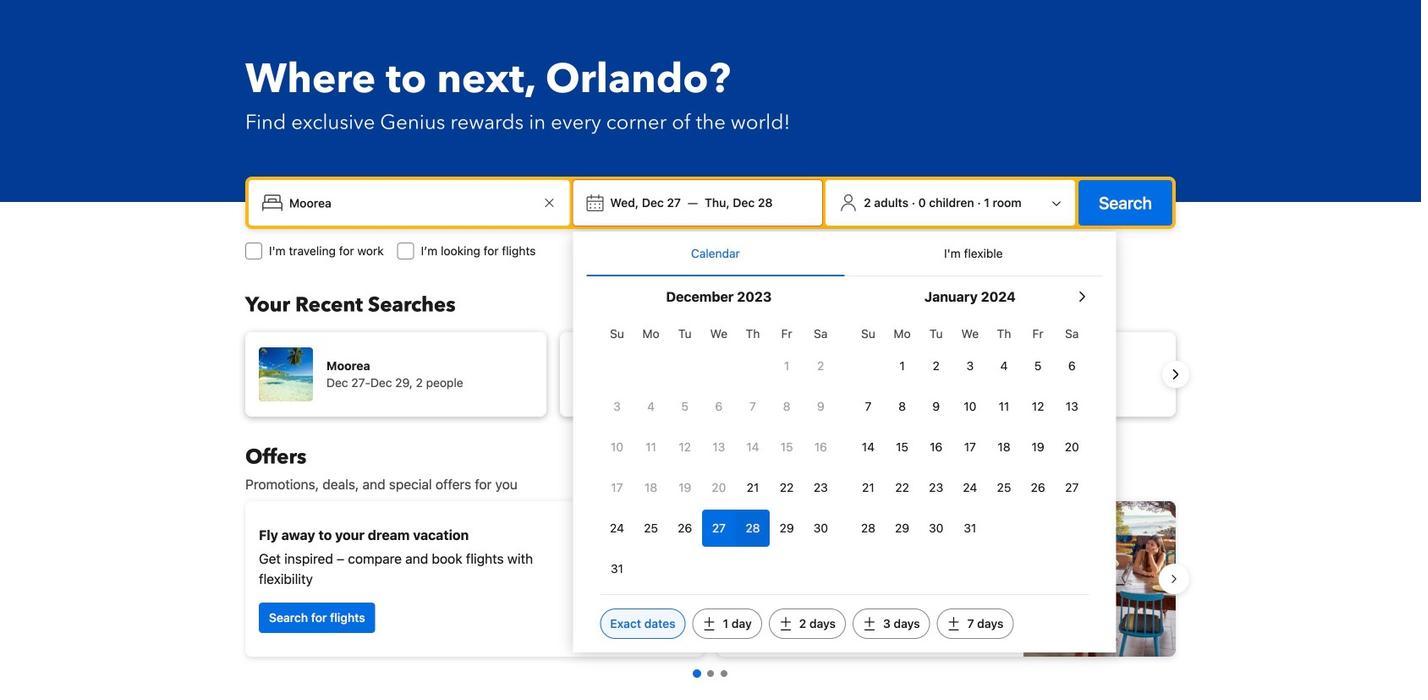 Task type: vqa. For each thing, say whether or not it's contained in the screenshot.
1st cell from left
yes



Task type: describe. For each thing, give the bounding box(es) containing it.
fly away to your dream vacation image
[[572, 520, 690, 639]]

take your longest vacation yet image
[[1024, 502, 1176, 657]]

11 January 2024 checkbox
[[987, 388, 1021, 425]]

12 January 2024 checkbox
[[1021, 388, 1055, 425]]

18 December 2023 checkbox
[[634, 469, 668, 507]]

14 January 2024 checkbox
[[851, 429, 885, 466]]

1 region from the top
[[232, 326, 1189, 424]]

7 December 2023 checkbox
[[736, 388, 770, 425]]

23 January 2024 checkbox
[[919, 469, 953, 507]]

2 region from the top
[[232, 495, 1189, 664]]

4 January 2024 checkbox
[[987, 348, 1021, 385]]

26 December 2023 checkbox
[[668, 510, 702, 547]]

19 January 2024 checkbox
[[1021, 429, 1055, 466]]

18 January 2024 checkbox
[[987, 429, 1021, 466]]

2 grid from the left
[[851, 317, 1089, 547]]

26 January 2024 checkbox
[[1021, 469, 1055, 507]]

31 December 2023 checkbox
[[600, 551, 634, 588]]

4 December 2023 checkbox
[[634, 388, 668, 425]]

2 cell from the left
[[736, 507, 770, 547]]

1 cell from the left
[[702, 507, 736, 547]]

10 January 2024 checkbox
[[953, 388, 987, 425]]

24 December 2023 checkbox
[[600, 510, 634, 547]]

8 January 2024 checkbox
[[885, 388, 919, 425]]

9 January 2024 checkbox
[[919, 388, 953, 425]]

28 January 2024 checkbox
[[851, 510, 885, 547]]

5 January 2024 checkbox
[[1021, 348, 1055, 385]]

24 January 2024 checkbox
[[953, 469, 987, 507]]

22 December 2023 checkbox
[[770, 469, 804, 507]]

9 December 2023 checkbox
[[804, 388, 838, 425]]

29 December 2023 checkbox
[[770, 510, 804, 547]]

1 December 2023 checkbox
[[770, 348, 804, 385]]

27 December 2023 checkbox
[[702, 510, 736, 547]]

11 December 2023 checkbox
[[634, 429, 668, 466]]

3 January 2024 checkbox
[[953, 348, 987, 385]]

16 January 2024 checkbox
[[919, 429, 953, 466]]

3 December 2023 checkbox
[[600, 388, 634, 425]]

1 grid from the left
[[600, 317, 838, 588]]

30 December 2023 checkbox
[[804, 510, 838, 547]]



Task type: locate. For each thing, give the bounding box(es) containing it.
27 January 2024 checkbox
[[1055, 469, 1089, 507]]

grid
[[600, 317, 838, 588], [851, 317, 1089, 547]]

22 January 2024 checkbox
[[885, 469, 919, 507]]

25 January 2024 checkbox
[[987, 469, 1021, 507]]

14 December 2023 checkbox
[[736, 429, 770, 466]]

29 January 2024 checkbox
[[885, 510, 919, 547]]

2 January 2024 checkbox
[[919, 348, 953, 385]]

5 December 2023 checkbox
[[668, 388, 702, 425]]

20 December 2023 checkbox
[[702, 469, 736, 507]]

region
[[232, 326, 1189, 424], [232, 495, 1189, 664]]

15 January 2024 checkbox
[[885, 429, 919, 466]]

6 December 2023 checkbox
[[702, 388, 736, 425]]

23 December 2023 checkbox
[[804, 469, 838, 507]]

20 January 2024 checkbox
[[1055, 429, 1089, 466]]

1 vertical spatial region
[[232, 495, 1189, 664]]

13 January 2024 checkbox
[[1055, 388, 1089, 425]]

16 December 2023 checkbox
[[804, 429, 838, 466]]

Where are you going? field
[[283, 188, 539, 218]]

28 December 2023 checkbox
[[736, 510, 770, 547]]

30 January 2024 checkbox
[[919, 510, 953, 547]]

next image
[[1166, 365, 1186, 385]]

21 January 2024 checkbox
[[851, 469, 885, 507]]

0 vertical spatial region
[[232, 326, 1189, 424]]

12 December 2023 checkbox
[[668, 429, 702, 466]]

cell
[[702, 507, 736, 547], [736, 507, 770, 547]]

7 January 2024 checkbox
[[851, 388, 885, 425]]

2 December 2023 checkbox
[[804, 348, 838, 385]]

31 January 2024 checkbox
[[953, 510, 987, 547]]

13 December 2023 checkbox
[[702, 429, 736, 466]]

17 January 2024 checkbox
[[953, 429, 987, 466]]

tab list
[[587, 232, 1103, 277]]

progress bar
[[693, 670, 727, 678]]

17 December 2023 checkbox
[[600, 469, 634, 507]]

19 December 2023 checkbox
[[668, 469, 702, 507]]

1 horizontal spatial grid
[[851, 317, 1089, 547]]

21 December 2023 checkbox
[[736, 469, 770, 507]]

0 horizontal spatial grid
[[600, 317, 838, 588]]

8 December 2023 checkbox
[[770, 388, 804, 425]]

25 December 2023 checkbox
[[634, 510, 668, 547]]

10 December 2023 checkbox
[[600, 429, 634, 466]]

15 December 2023 checkbox
[[770, 429, 804, 466]]

6 January 2024 checkbox
[[1055, 348, 1089, 385]]

1 January 2024 checkbox
[[885, 348, 919, 385]]



